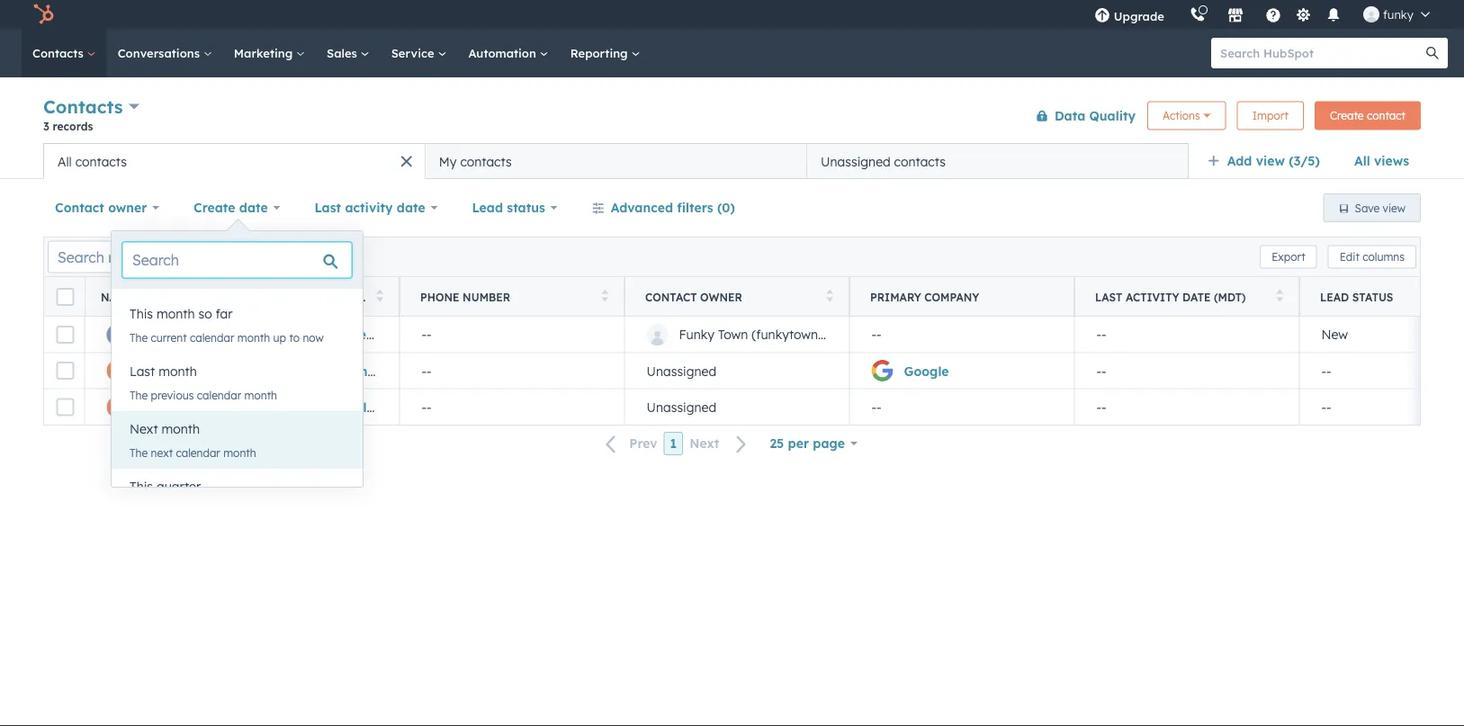 Task type: vqa. For each thing, say whether or not it's contained in the screenshot.
Last activity date popup button
yes



Task type: locate. For each thing, give the bounding box(es) containing it.
0 vertical spatial contact owner
[[55, 200, 147, 216]]

1 current from the top
[[151, 273, 187, 287]]

press to sort. element for contact owner
[[827, 289, 834, 305]]

2 date from the left
[[397, 200, 426, 216]]

press to sort. image down export
[[1277, 289, 1284, 302]]

contacts inside popup button
[[43, 95, 123, 118]]

this left quarter
[[130, 479, 153, 495]]

0 horizontal spatial lead
[[472, 200, 503, 216]]

activity
[[1126, 290, 1180, 304]]

all down 3 records
[[58, 154, 72, 169]]

1 vertical spatial unassigned
[[647, 363, 717, 379]]

menu item
[[1178, 0, 1181, 29]]

calendar inside last month the previous calendar month
[[197, 389, 241, 402]]

0 horizontal spatial date
[[239, 200, 268, 216]]

the down brian
[[130, 389, 148, 402]]

3 press to sort. element from the left
[[602, 289, 609, 305]]

0 vertical spatial current
[[151, 273, 187, 287]]

1 this from the top
[[130, 306, 153, 322]]

lead up the new
[[1321, 290, 1350, 304]]

the up name
[[130, 273, 148, 287]]

month up this month so far button
[[237, 273, 270, 287]]

contact) for bh@hubspot.com
[[290, 363, 345, 379]]

contacts banner
[[43, 92, 1422, 143]]

contact up funky
[[646, 290, 697, 304]]

reporting link
[[560, 29, 651, 77]]

list box
[[112, 239, 363, 527]]

0 horizontal spatial next
[[130, 421, 158, 437]]

(sample
[[234, 363, 286, 379], [237, 399, 289, 415]]

0 horizontal spatial create
[[194, 200, 235, 216]]

prev
[[630, 436, 658, 452]]

press to sort. image up (funkytownclown1@gmail.com)
[[827, 289, 834, 302]]

0 vertical spatial owner
[[108, 200, 147, 216]]

2 press to sort. image from the left
[[827, 289, 834, 302]]

press to sort. image for phone number
[[602, 289, 609, 302]]

contacts up records
[[43, 95, 123, 118]]

2 all from the left
[[58, 154, 72, 169]]

advanced
[[611, 200, 674, 216]]

owner up town
[[701, 290, 743, 304]]

last activity date
[[315, 200, 426, 216]]

1 horizontal spatial create
[[1331, 109, 1365, 122]]

data quality button
[[1025, 98, 1137, 134]]

contacts
[[75, 154, 127, 169], [460, 154, 512, 169], [895, 154, 946, 169]]

my contacts
[[439, 154, 512, 169]]

johnson
[[180, 399, 233, 415]]

ecaterina marinescu link
[[139, 327, 268, 343]]

the left next
[[130, 446, 148, 460]]

email
[[330, 290, 366, 304]]

1 vertical spatial current
[[151, 331, 187, 344]]

1 vertical spatial contacts
[[43, 95, 123, 118]]

1 vertical spatial (sample
[[237, 399, 289, 415]]

menu
[[1082, 0, 1443, 29]]

contacts
[[32, 45, 87, 60], [43, 95, 123, 118]]

0 vertical spatial view
[[1257, 153, 1286, 169]]

last inside popup button
[[315, 200, 341, 216]]

month up ecaterina
[[157, 306, 195, 322]]

unassigned button up next button
[[625, 389, 850, 425]]

quarter
[[157, 479, 201, 495]]

unassigned contacts
[[821, 154, 946, 169]]

unassigned button
[[625, 353, 850, 389], [625, 389, 850, 425]]

emailmaria@hubspot.com link
[[332, 399, 498, 415]]

lead inside popup button
[[472, 200, 503, 216]]

notifications image
[[1326, 8, 1342, 24]]

all for all views
[[1355, 153, 1371, 169]]

1 vertical spatial view
[[1383, 201, 1406, 215]]

per
[[788, 436, 809, 452]]

2 press to sort. image from the left
[[602, 289, 609, 302]]

edit columns button
[[1329, 245, 1417, 269]]

0 vertical spatial lead
[[472, 200, 503, 216]]

lead status button
[[460, 190, 570, 226]]

export
[[1272, 250, 1306, 264]]

1 vertical spatial lead
[[1321, 290, 1350, 304]]

calendar down so
[[190, 331, 234, 344]]

this down name
[[130, 306, 153, 322]]

press to sort. image
[[377, 289, 384, 302], [602, 289, 609, 302]]

5 press to sort. element from the left
[[1277, 289, 1284, 305]]

contacts down hubspot link
[[32, 45, 87, 60]]

to
[[289, 331, 300, 344]]

funky town image
[[1364, 6, 1380, 23]]

contact inside popup button
[[55, 200, 104, 216]]

1 vertical spatial this
[[130, 479, 153, 495]]

0 horizontal spatial press to sort. image
[[377, 289, 384, 302]]

search image
[[1427, 47, 1440, 59]]

add view (3/5)
[[1228, 153, 1321, 169]]

activity
[[345, 200, 393, 216]]

press to sort. element for last activity date (mdt)
[[1277, 289, 1284, 305]]

1 horizontal spatial all
[[1355, 153, 1371, 169]]

0 vertical spatial this
[[130, 306, 153, 322]]

current up brian
[[151, 331, 187, 344]]

0 horizontal spatial view
[[1257, 153, 1286, 169]]

marketplaces image
[[1228, 8, 1244, 24]]

primary company column header
[[850, 277, 1076, 317]]

create inside create date dropdown button
[[194, 200, 235, 216]]

view for save
[[1383, 201, 1406, 215]]

press to sort. image for last activity date (mdt)
[[1277, 289, 1284, 302]]

(sample down up
[[234, 363, 286, 379]]

1 horizontal spatial owner
[[701, 290, 743, 304]]

0 vertical spatial contacts
[[32, 45, 87, 60]]

1
[[670, 436, 677, 452]]

funky town (funkytownclown1@gmail.com)
[[679, 327, 937, 343]]

0 horizontal spatial owner
[[108, 200, 147, 216]]

-- button for bh@hubspot.com
[[400, 353, 625, 389]]

next down maria
[[130, 421, 158, 437]]

contact down all contacts at the top of the page
[[55, 200, 104, 216]]

2 horizontal spatial contacts
[[895, 154, 946, 169]]

0 horizontal spatial contacts
[[75, 154, 127, 169]]

unassigned button down town
[[625, 353, 850, 389]]

1 date from the left
[[239, 200, 268, 216]]

unassigned for emailmaria@hubspot.com
[[647, 399, 717, 415]]

contacts for all contacts
[[75, 154, 127, 169]]

calendar right next
[[176, 446, 220, 460]]

contacts link
[[22, 29, 107, 77]]

1 all from the left
[[1355, 153, 1371, 169]]

all left views
[[1355, 153, 1371, 169]]

0 horizontal spatial all
[[58, 154, 72, 169]]

brian halligan (sample contact)
[[139, 363, 345, 379]]

--
[[422, 327, 432, 343], [872, 327, 882, 343], [1097, 327, 1107, 343], [422, 363, 432, 379], [1097, 363, 1107, 379], [1322, 363, 1332, 379], [422, 399, 432, 415], [872, 399, 882, 415], [1097, 399, 1107, 415], [1322, 399, 1332, 415]]

1 contacts from the left
[[75, 154, 127, 169]]

ecaterina marinescu
[[139, 327, 268, 343]]

2 this from the top
[[130, 479, 153, 495]]

view
[[1257, 153, 1286, 169], [1383, 201, 1406, 215]]

2 press to sort. element from the left
[[377, 289, 384, 305]]

3 press to sort. image from the left
[[1277, 289, 1284, 302]]

0 vertical spatial last
[[315, 200, 341, 216]]

1 horizontal spatial next
[[690, 436, 720, 452]]

contact owner up funky
[[646, 290, 743, 304]]

this inside this month so far the current calendar month up to now
[[130, 306, 153, 322]]

4 press to sort. element from the left
[[827, 289, 834, 305]]

1 horizontal spatial view
[[1383, 201, 1406, 215]]

1 press to sort. image from the left
[[287, 289, 294, 302]]

last month button
[[112, 354, 363, 390]]

create inside create contact button
[[1331, 109, 1365, 122]]

next inside button
[[690, 436, 720, 452]]

view right save
[[1383, 201, 1406, 215]]

funky button
[[1353, 0, 1442, 29]]

last for last activity date
[[315, 200, 341, 216]]

create for create date
[[194, 200, 235, 216]]

press to sort. image for email
[[377, 289, 384, 302]]

next
[[130, 421, 158, 437], [690, 436, 720, 452]]

create left contact
[[1331, 109, 1365, 122]]

create down all contacts button
[[194, 200, 235, 216]]

0 horizontal spatial contact owner
[[55, 200, 147, 216]]

date right activity
[[397, 200, 426, 216]]

unassigned
[[821, 154, 891, 169], [647, 363, 717, 379], [647, 399, 717, 415]]

2 horizontal spatial last
[[1096, 290, 1123, 304]]

halligan
[[177, 363, 231, 379]]

town
[[718, 327, 748, 343]]

1 unassigned button from the top
[[625, 353, 850, 389]]

2 vertical spatial last
[[130, 364, 155, 380]]

advanced filters (0)
[[611, 200, 735, 216]]

calendar down halligan
[[197, 389, 241, 402]]

-
[[422, 327, 427, 343], [427, 327, 432, 343], [872, 327, 877, 343], [877, 327, 882, 343], [1097, 327, 1102, 343], [1102, 327, 1107, 343], [422, 363, 427, 379], [427, 363, 432, 379], [1097, 363, 1102, 379], [1102, 363, 1107, 379], [1322, 363, 1327, 379], [1327, 363, 1332, 379], [422, 399, 427, 415], [427, 399, 432, 415], [872, 399, 877, 415], [877, 399, 882, 415], [1097, 399, 1102, 415], [1102, 399, 1107, 415], [1322, 399, 1327, 415], [1327, 399, 1332, 415]]

1 horizontal spatial lead
[[1321, 290, 1350, 304]]

contact owner inside popup button
[[55, 200, 147, 216]]

1 vertical spatial contact owner
[[646, 290, 743, 304]]

0 vertical spatial create
[[1331, 109, 1365, 122]]

0 vertical spatial contact)
[[290, 363, 345, 379]]

next right 1 button
[[690, 436, 720, 452]]

2 the from the top
[[130, 331, 148, 344]]

month up previous
[[159, 364, 197, 380]]

view inside button
[[1383, 201, 1406, 215]]

actions
[[1163, 109, 1201, 122]]

lead left status
[[472, 200, 503, 216]]

settings link
[[1293, 5, 1315, 24]]

2 unassigned button from the top
[[625, 389, 850, 425]]

conversations
[[118, 45, 203, 60]]

1 vertical spatial contact)
[[293, 399, 347, 415]]

1 horizontal spatial contacts
[[460, 154, 512, 169]]

press to sort. element
[[287, 289, 294, 305], [377, 289, 384, 305], [602, 289, 609, 305], [827, 289, 834, 305], [1277, 289, 1284, 305]]

0 horizontal spatial contact
[[55, 200, 104, 216]]

4 the from the top
[[130, 446, 148, 460]]

(sample down brian halligan (sample contact) link
[[237, 399, 289, 415]]

(sample for johnson
[[237, 399, 289, 415]]

25
[[770, 436, 784, 452]]

3 contacts from the left
[[895, 154, 946, 169]]

2 vertical spatial unassigned
[[647, 399, 717, 415]]

1 horizontal spatial contact
[[646, 290, 697, 304]]

search button
[[1418, 38, 1449, 68]]

date
[[239, 200, 268, 216], [397, 200, 426, 216]]

all inside button
[[58, 154, 72, 169]]

2 contacts from the left
[[460, 154, 512, 169]]

new
[[1322, 327, 1349, 343]]

the
[[130, 273, 148, 287], [130, 331, 148, 344], [130, 389, 148, 402], [130, 446, 148, 460]]

data
[[1055, 108, 1086, 123]]

3 the from the top
[[130, 389, 148, 402]]

create contact button
[[1315, 101, 1422, 130]]

this
[[130, 306, 153, 322], [130, 479, 153, 495]]

contact) down now
[[290, 363, 345, 379]]

date down all contacts button
[[239, 200, 268, 216]]

my
[[439, 154, 457, 169]]

1 vertical spatial create
[[194, 200, 235, 216]]

1 vertical spatial last
[[1096, 290, 1123, 304]]

filters
[[677, 200, 714, 216]]

view inside popup button
[[1257, 153, 1286, 169]]

all contacts button
[[43, 143, 425, 179]]

1 horizontal spatial press to sort. image
[[602, 289, 609, 302]]

conversations link
[[107, 29, 223, 77]]

the up brian
[[130, 331, 148, 344]]

1 press to sort. image from the left
[[377, 289, 384, 302]]

contact
[[1368, 109, 1406, 122]]

this inside button
[[130, 479, 153, 495]]

funky
[[679, 327, 715, 343]]

0 horizontal spatial last
[[130, 364, 155, 380]]

contact owner down all contacts at the top of the page
[[55, 200, 147, 216]]

automation
[[469, 45, 540, 60]]

2 horizontal spatial press to sort. image
[[1277, 289, 1284, 302]]

view right add
[[1257, 153, 1286, 169]]

1 horizontal spatial date
[[397, 200, 426, 216]]

1 horizontal spatial contact owner
[[646, 290, 743, 304]]

1 horizontal spatial last
[[315, 200, 341, 216]]

this quarter button
[[112, 469, 363, 505]]

0 vertical spatial contact
[[55, 200, 104, 216]]

press to sort. image
[[287, 289, 294, 302], [827, 289, 834, 302], [1277, 289, 1284, 302]]

current
[[151, 273, 187, 287], [151, 331, 187, 344]]

upgrade
[[1115, 9, 1165, 23]]

press to sort. image up to
[[287, 289, 294, 302]]

all for all contacts
[[58, 154, 72, 169]]

current up ecaterina
[[151, 273, 187, 287]]

last inside last month the previous calendar month
[[130, 364, 155, 380]]

owner
[[108, 200, 147, 216], [701, 290, 743, 304]]

contacts button
[[43, 94, 140, 120]]

owner up search name, phone, email addresses, or company search box
[[108, 200, 147, 216]]

(funkytownclown1@gmail.com)
[[752, 327, 937, 343]]

now
[[303, 331, 324, 344]]

contact) down bh@hubspot.com button
[[293, 399, 347, 415]]

1 vertical spatial contact
[[646, 290, 697, 304]]

next inside 'next month the next calendar month'
[[130, 421, 158, 437]]

all
[[1355, 153, 1371, 169], [58, 154, 72, 169]]

0 vertical spatial (sample
[[234, 363, 286, 379]]

far
[[216, 306, 233, 322]]

0 horizontal spatial press to sort. image
[[287, 289, 294, 302]]

menu containing funky
[[1082, 0, 1443, 29]]

1 the from the top
[[130, 273, 148, 287]]

1 horizontal spatial press to sort. image
[[827, 289, 834, 302]]

next
[[151, 446, 173, 460]]

last month the previous calendar month
[[130, 364, 277, 402]]

2 current from the top
[[151, 331, 187, 344]]

hubspot link
[[22, 4, 68, 25]]

records
[[53, 119, 93, 133]]



Task type: describe. For each thing, give the bounding box(es) containing it.
prev button
[[595, 432, 664, 456]]

bh@hubspot.com button
[[310, 353, 441, 389]]

press to sort. image for contact owner
[[827, 289, 834, 302]]

funky
[[1384, 7, 1415, 22]]

settings image
[[1296, 8, 1312, 24]]

service
[[391, 45, 438, 60]]

press to sort. element for email
[[377, 289, 384, 305]]

25 per page button
[[758, 426, 870, 462]]

owner inside popup button
[[108, 200, 147, 216]]

calling icon image
[[1190, 7, 1206, 23]]

help button
[[1259, 0, 1289, 29]]

contacts for my contacts
[[460, 154, 512, 169]]

the inside last month the previous calendar month
[[130, 389, 148, 402]]

last activity date button
[[303, 190, 450, 226]]

date inside dropdown button
[[239, 200, 268, 216]]

1 vertical spatial owner
[[701, 290, 743, 304]]

calendar inside this month so far the current calendar month up to now
[[190, 331, 234, 344]]

primary
[[871, 290, 922, 304]]

save view
[[1356, 201, 1406, 215]]

notifications button
[[1319, 0, 1350, 29]]

1 press to sort. element from the left
[[287, 289, 294, 305]]

next for next month the next calendar month
[[130, 421, 158, 437]]

brian
[[139, 363, 173, 379]]

phone
[[420, 290, 460, 304]]

ecaterina.marinescu@adept.ai
[[332, 327, 525, 343]]

maria johnson (sample contact) link
[[139, 399, 347, 415]]

sales link
[[316, 29, 381, 77]]

3
[[43, 119, 49, 133]]

calendar up so
[[190, 273, 234, 287]]

ecaterina.marinescu@adept.ai button
[[310, 317, 525, 353]]

current inside this month so far the current calendar month up to now
[[151, 331, 187, 344]]

status
[[507, 200, 546, 216]]

save view button
[[1324, 194, 1422, 222]]

marinescu
[[204, 327, 268, 343]]

unassigned button for emailmaria@hubspot.com
[[625, 389, 850, 425]]

edit
[[1340, 250, 1360, 264]]

create date button
[[182, 190, 292, 226]]

contact owner button
[[43, 190, 171, 226]]

emailmaria@hubspot.com button
[[310, 389, 498, 425]]

lead for lead status
[[472, 200, 503, 216]]

quality
[[1090, 108, 1136, 123]]

sales
[[327, 45, 361, 60]]

this for this month so far the current calendar month up to now
[[130, 306, 153, 322]]

up
[[273, 331, 286, 344]]

Search HubSpot search field
[[1212, 38, 1433, 68]]

month up next
[[162, 421, 200, 437]]

emailmaria@hubspot.com
[[332, 399, 498, 415]]

0 vertical spatial unassigned
[[821, 154, 891, 169]]

last for last activity date (mdt)
[[1096, 290, 1123, 304]]

(mdt)
[[1215, 290, 1246, 304]]

automation link
[[458, 29, 560, 77]]

my contacts button
[[425, 143, 807, 179]]

upgrade image
[[1095, 8, 1111, 24]]

(3/5)
[[1290, 153, 1321, 169]]

-- button for ecaterina.marinescu@adept.ai
[[400, 317, 625, 353]]

columns
[[1363, 250, 1406, 264]]

previous
[[151, 389, 194, 402]]

this for this quarter
[[130, 479, 153, 495]]

name
[[101, 290, 133, 304]]

view for add
[[1257, 153, 1286, 169]]

date
[[1183, 290, 1211, 304]]

company
[[925, 290, 980, 304]]

date inside popup button
[[397, 200, 426, 216]]

unassigned for bh@hubspot.com
[[647, 363, 717, 379]]

(0)
[[718, 200, 735, 216]]

contacts for unassigned contacts
[[895, 154, 946, 169]]

create for create contact
[[1331, 109, 1365, 122]]

-- button for emailmaria@hubspot.com
[[400, 389, 625, 425]]

edit columns
[[1340, 250, 1406, 264]]

list box containing this month so far
[[112, 239, 363, 527]]

month down brian halligan (sample contact)
[[244, 389, 277, 402]]

new button
[[1300, 317, 1465, 353]]

month left up
[[237, 331, 270, 344]]

all views link
[[1343, 143, 1422, 179]]

this month so far button
[[112, 296, 363, 332]]

next month the next calendar month
[[130, 421, 256, 460]]

funky town (funkytownclown1@gmail.com) button
[[625, 317, 937, 353]]

calendar inside 'next month the next calendar month'
[[176, 446, 220, 460]]

lead for lead status
[[1321, 290, 1350, 304]]

save
[[1356, 201, 1380, 215]]

(sample for halligan
[[234, 363, 286, 379]]

actions button
[[1148, 101, 1227, 130]]

page
[[813, 436, 845, 452]]

ecaterina
[[139, 327, 200, 343]]

pagination navigation
[[595, 432, 758, 456]]

import button
[[1238, 101, 1305, 130]]

service link
[[381, 29, 458, 77]]

unassigned button for bh@hubspot.com
[[625, 353, 850, 389]]

lead status
[[1321, 290, 1394, 304]]

month up this quarter button
[[223, 446, 256, 460]]

add view (3/5) button
[[1196, 143, 1343, 179]]

the inside this month so far the current calendar month up to now
[[130, 331, 148, 344]]

all views
[[1355, 153, 1410, 169]]

Search search field
[[122, 242, 352, 278]]

next for next
[[690, 436, 720, 452]]

all contacts
[[58, 154, 127, 169]]

next month button
[[112, 411, 363, 447]]

help image
[[1266, 8, 1282, 24]]

maria johnson (sample contact)
[[139, 399, 347, 415]]

create date
[[194, 200, 268, 216]]

marketing
[[234, 45, 296, 60]]

the inside 'next month the next calendar month'
[[130, 446, 148, 460]]

contact) for emailmaria@hubspot.com
[[293, 399, 347, 415]]

brian halligan (sample contact) link
[[139, 363, 345, 379]]

the current calendar month
[[130, 273, 270, 287]]

export button
[[1261, 245, 1318, 269]]

hubspot image
[[32, 4, 54, 25]]

ecaterina.marinescu@adept.ai link
[[332, 327, 525, 343]]

create contact
[[1331, 109, 1406, 122]]

bh@hubspot.com link
[[332, 363, 441, 379]]

reporting
[[571, 45, 632, 60]]

press to sort. element for phone number
[[602, 289, 609, 305]]

advanced filters (0) button
[[580, 190, 747, 226]]

last activity date (mdt)
[[1096, 290, 1246, 304]]

25 per page
[[770, 436, 845, 452]]

Search name, phone, email addresses, or company search field
[[48, 241, 260, 273]]



